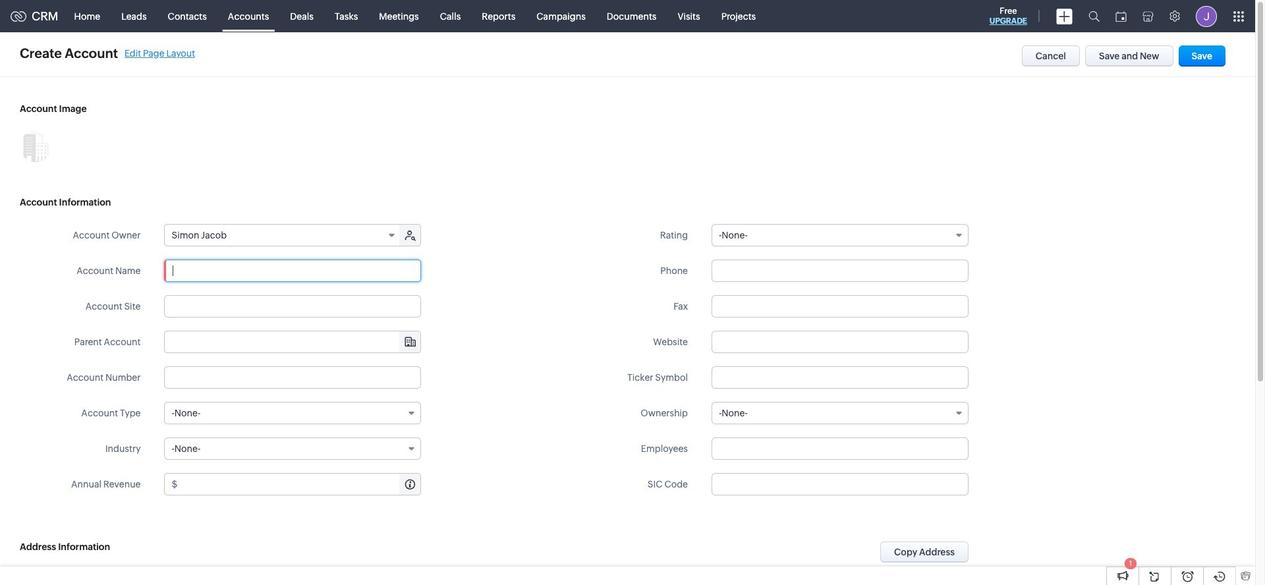 Task type: describe. For each thing, give the bounding box(es) containing it.
profile element
[[1188, 0, 1225, 32]]

create menu element
[[1048, 0, 1081, 32]]

image image
[[20, 130, 51, 162]]

profile image
[[1196, 6, 1217, 27]]

create menu image
[[1056, 8, 1073, 24]]



Task type: vqa. For each thing, say whether or not it's contained in the screenshot.
ACCOUNT NUMBER
no



Task type: locate. For each thing, give the bounding box(es) containing it.
search image
[[1089, 11, 1100, 22]]

search element
[[1081, 0, 1108, 32]]

calendar image
[[1116, 11, 1127, 21]]

None field
[[712, 224, 969, 246], [165, 225, 401, 246], [165, 331, 421, 353], [164, 402, 421, 424], [712, 402, 969, 424], [164, 438, 421, 460], [712, 224, 969, 246], [165, 225, 401, 246], [165, 331, 421, 353], [164, 402, 421, 424], [712, 402, 969, 424], [164, 438, 421, 460]]

logo image
[[11, 11, 26, 21]]

None text field
[[164, 260, 421, 282], [712, 331, 969, 353], [712, 366, 969, 389], [712, 473, 969, 496], [179, 474, 421, 495], [164, 260, 421, 282], [712, 331, 969, 353], [712, 366, 969, 389], [712, 473, 969, 496], [179, 474, 421, 495]]

None text field
[[712, 260, 969, 282], [164, 295, 421, 318], [712, 295, 969, 318], [165, 331, 421, 353], [164, 366, 421, 389], [712, 438, 969, 460], [712, 260, 969, 282], [164, 295, 421, 318], [712, 295, 969, 318], [165, 331, 421, 353], [164, 366, 421, 389], [712, 438, 969, 460]]



